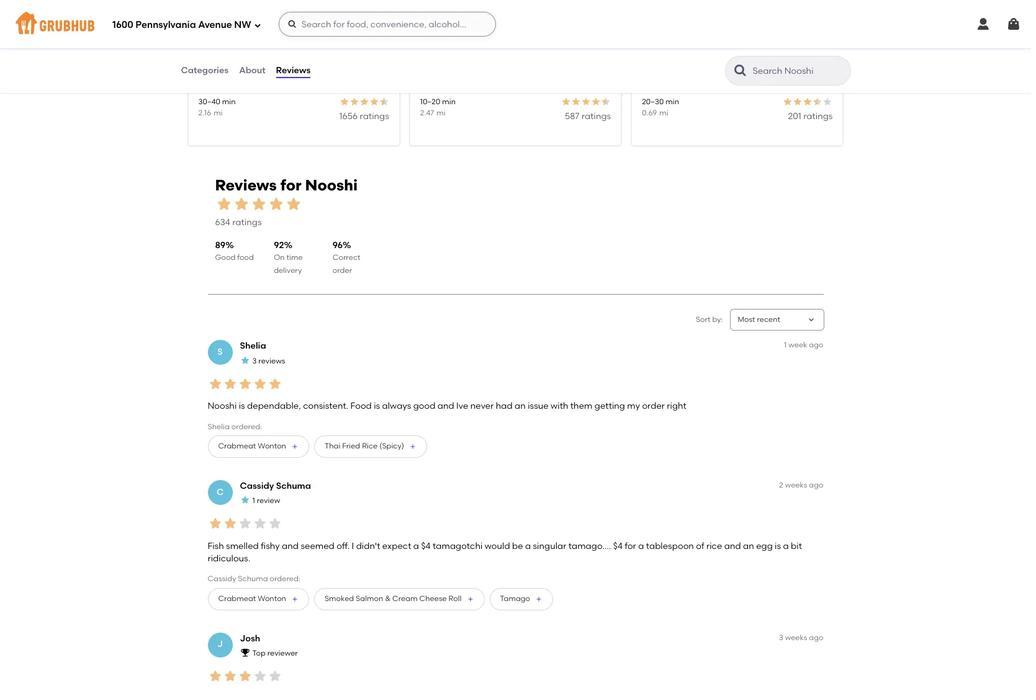Task type: describe. For each thing, give the bounding box(es) containing it.
ago for fish smelled fishy and seemed off. i didn't expect a $4 tamagotchi would be a singular tamago.... $4 for a tablespoon of rice and an egg is a bit ridiculous.
[[809, 481, 824, 490]]

0 horizontal spatial and
[[282, 541, 299, 552]]

shelia for shelia ordered:
[[208, 422, 230, 431]]

10–20
[[420, 98, 440, 106]]

schuma for cassidy  schuma ordered:
[[238, 575, 268, 584]]

sort by:
[[696, 315, 723, 324]]

2
[[779, 481, 783, 490]]

10–20 min 2.47 mi
[[420, 98, 456, 117]]

crabmeat wonton button for dependable,
[[208, 436, 309, 458]]

crabmeat for smelled
[[218, 595, 256, 604]]

food
[[350, 401, 372, 412]]

nooshi is dependable, consistent. food is always good and ive never had an issue with them getting my order right
[[208, 401, 687, 412]]

recent
[[757, 315, 780, 324]]

Search for food, convenience, alcohol... search field
[[279, 12, 496, 37]]

cassidy  schuma
[[240, 481, 311, 492]]

0 horizontal spatial ordered:
[[231, 422, 262, 431]]

reviews button
[[275, 48, 311, 93]]

89
[[215, 240, 226, 251]]

getting
[[595, 401, 625, 412]]

plus icon image left 'smoked'
[[291, 596, 299, 603]]

cassidy for cassidy  schuma
[[240, 481, 274, 492]]

weeks for josh
[[785, 634, 807, 642]]

smoked
[[325, 595, 354, 604]]

20–30
[[642, 98, 664, 106]]

1 vertical spatial order
[[642, 401, 665, 412]]

seemed
[[301, 541, 335, 552]]

30–40
[[198, 98, 220, 106]]

dependable,
[[247, 401, 301, 412]]

3 for 3 reviews
[[252, 357, 257, 366]]

smelled
[[226, 541, 259, 552]]

never
[[470, 401, 494, 412]]

reviews for reviews for nooshi
[[215, 176, 277, 194]]

reviews for nooshi
[[215, 176, 358, 194]]

tamagotchi
[[433, 541, 483, 552]]

had
[[496, 401, 513, 412]]

587
[[565, 111, 580, 121]]

j
[[217, 640, 223, 650]]

trophy icon image
[[240, 648, 250, 658]]

always
[[382, 401, 411, 412]]

food
[[237, 254, 254, 262]]

smoked salmon & cream cheese roll
[[325, 595, 462, 604]]

fish smelled fishy and seemed off. i didn't expect a $4 tamagotchi would be a singular tamago.... $4 for a tablespoon of rice and an egg is a bit ridiculous.
[[208, 541, 802, 564]]

wonton for fishy
[[258, 595, 286, 604]]

josh
[[240, 634, 260, 644]]

good
[[215, 254, 235, 262]]

by:
[[712, 315, 723, 324]]

fish
[[208, 541, 224, 552]]

week
[[789, 341, 807, 350]]

2 horizontal spatial and
[[724, 541, 741, 552]]

1656
[[339, 111, 358, 121]]

0 horizontal spatial is
[[239, 401, 245, 412]]

1 $4 from the left
[[421, 541, 431, 552]]

avenue
[[198, 19, 232, 30]]

delivery
[[274, 266, 302, 275]]

is inside fish smelled fishy and seemed off. i didn't expect a $4 tamagotchi would be a singular tamago.... $4 for a tablespoon of rice and an egg is a bit ridiculous.
[[775, 541, 781, 552]]

0 vertical spatial an
[[515, 401, 526, 412]]

pennsylvania
[[136, 19, 196, 30]]

ihop link
[[198, 65, 389, 79]]

ago for nooshi is dependable, consistent. food is always good and ive never had an issue with them getting my order right
[[809, 341, 824, 350]]

correct
[[333, 254, 360, 262]]

svg image
[[287, 19, 297, 29]]

1600
[[112, 19, 133, 30]]

my
[[627, 401, 640, 412]]

off.
[[337, 541, 350, 552]]

categories button
[[180, 48, 229, 93]]

time
[[287, 254, 303, 262]]

1 horizontal spatial ordered:
[[270, 575, 300, 584]]

1 horizontal spatial and
[[438, 401, 454, 412]]

fishy
[[261, 541, 280, 552]]

mi for 201 ratings
[[659, 108, 668, 117]]

ihop american
[[198, 65, 251, 91]]

fried
[[342, 442, 360, 451]]

be
[[512, 541, 523, 552]]

cassidy  schuma ordered:
[[208, 575, 300, 584]]

1 for 1 week ago
[[784, 341, 787, 350]]

expect
[[382, 541, 411, 552]]

plus icon image for thai fried rice (spicy) button at the bottom of page
[[409, 443, 417, 451]]

92 on time delivery
[[274, 240, 303, 275]]

min for 587 ratings
[[442, 98, 456, 106]]

crabmeat wonton for is
[[218, 442, 286, 451]]

tamago....
[[569, 541, 611, 552]]

main navigation navigation
[[0, 0, 1031, 48]]

top
[[252, 650, 266, 658]]

top reviewer
[[252, 650, 298, 658]]

2 weeks ago
[[779, 481, 824, 490]]

Sort by: field
[[738, 315, 780, 326]]

96 correct order
[[333, 240, 360, 275]]

right
[[667, 401, 687, 412]]

issue
[[528, 401, 549, 412]]

2.16
[[198, 108, 211, 117]]

rice
[[707, 541, 722, 552]]

would
[[485, 541, 510, 552]]

thai fried rice (spicy) button
[[314, 436, 427, 458]]

20–30 min 0.69 mi
[[642, 98, 679, 117]]

nw
[[234, 19, 251, 30]]

ihop
[[198, 65, 224, 77]]

singular
[[533, 541, 566, 552]]

salmon
[[356, 595, 383, 604]]

0 horizontal spatial svg image
[[254, 21, 261, 29]]

587 ratings
[[565, 111, 611, 121]]

reviewer
[[267, 650, 298, 658]]



Task type: vqa. For each thing, say whether or not it's contained in the screenshot.
Shrimp
no



Task type: locate. For each thing, give the bounding box(es) containing it.
1 horizontal spatial order
[[642, 401, 665, 412]]

star icon image
[[339, 97, 349, 107], [349, 97, 359, 107], [359, 97, 369, 107], [369, 97, 379, 107], [379, 97, 389, 107], [379, 97, 389, 107], [561, 97, 571, 107], [571, 97, 581, 107], [581, 97, 591, 107], [591, 97, 601, 107], [601, 97, 611, 107], [601, 97, 611, 107], [783, 97, 793, 107], [793, 97, 803, 107], [803, 97, 813, 107], [813, 97, 823, 107], [813, 97, 823, 107], [823, 97, 833, 107], [215, 196, 233, 213], [233, 196, 250, 213], [250, 196, 267, 213], [267, 196, 285, 213], [285, 196, 302, 213], [240, 356, 250, 365], [208, 377, 223, 392], [223, 377, 237, 392], [237, 377, 252, 392], [252, 377, 267, 392], [267, 377, 282, 392], [240, 495, 250, 505], [208, 517, 223, 532], [223, 517, 237, 532], [237, 517, 252, 532], [252, 517, 267, 532], [267, 517, 282, 532], [208, 669, 223, 684], [223, 669, 237, 684], [237, 669, 252, 684], [252, 669, 267, 684], [267, 669, 282, 684]]

min inside the 30–40 min 2.16 mi
[[222, 98, 236, 106]]

1 vertical spatial crabmeat wonton
[[218, 595, 286, 604]]

cream
[[392, 595, 418, 604]]

$4 right expect
[[421, 541, 431, 552]]

shelia for shelia
[[240, 341, 266, 352]]

min for 1656 ratings
[[222, 98, 236, 106]]

cassidy up 1 review
[[240, 481, 274, 492]]

0 horizontal spatial schuma
[[238, 575, 268, 584]]

crabmeat wonton button for fishy
[[208, 588, 309, 611]]

0 vertical spatial cassidy
[[240, 481, 274, 492]]

crabmeat wonton down shelia ordered:
[[218, 442, 286, 451]]

plus icon image inside smoked salmon & cream cheese roll button
[[467, 596, 474, 603]]

2 crabmeat wonton from the top
[[218, 595, 286, 604]]

crabmeat wonton button
[[208, 436, 309, 458], [208, 588, 309, 611]]

1 vertical spatial cassidy
[[208, 575, 236, 584]]

1 horizontal spatial is
[[374, 401, 380, 412]]

cassidy for cassidy  schuma ordered:
[[208, 575, 236, 584]]

1
[[784, 341, 787, 350], [252, 497, 255, 506]]

reviews
[[276, 65, 311, 76], [215, 176, 277, 194]]

0 vertical spatial crabmeat wonton
[[218, 442, 286, 451]]

cassidy
[[240, 481, 274, 492], [208, 575, 236, 584]]

3 min from the left
[[666, 98, 679, 106]]

mi right 2.16
[[214, 108, 223, 117]]

ago
[[809, 341, 824, 350], [809, 481, 824, 490], [809, 634, 824, 642]]

reviews up 634 ratings
[[215, 176, 277, 194]]

0 vertical spatial 1
[[784, 341, 787, 350]]

mi
[[214, 108, 223, 117], [437, 108, 446, 117], [659, 108, 668, 117]]

1 horizontal spatial cassidy
[[240, 481, 274, 492]]

crabmeat down shelia ordered:
[[218, 442, 256, 451]]

0 vertical spatial crabmeat wonton button
[[208, 436, 309, 458]]

ratings
[[360, 111, 389, 121], [582, 111, 611, 121], [804, 111, 833, 121], [232, 218, 262, 228]]

1 vertical spatial crabmeat
[[218, 595, 256, 604]]

0 horizontal spatial min
[[222, 98, 236, 106]]

mi inside 10–20 min 2.47 mi
[[437, 108, 446, 117]]

about
[[239, 65, 265, 76]]

plus icon image for tamago button
[[535, 596, 543, 603]]

1 horizontal spatial shelia
[[240, 341, 266, 352]]

plus icon image right (spicy)
[[409, 443, 417, 451]]

0 horizontal spatial order
[[333, 266, 352, 275]]

categories
[[181, 65, 229, 76]]

1 horizontal spatial 3
[[779, 634, 783, 642]]

most recent
[[738, 315, 780, 324]]

an left egg
[[743, 541, 754, 552]]

is right food
[[374, 401, 380, 412]]

min right 10–20
[[442, 98, 456, 106]]

634
[[215, 218, 230, 228]]

plus icon image right "tamago"
[[535, 596, 543, 603]]

min right 20–30
[[666, 98, 679, 106]]

min down american
[[222, 98, 236, 106]]

Search Nooshi search field
[[752, 65, 847, 77]]

most
[[738, 315, 755, 324]]

sort
[[696, 315, 711, 324]]

an right had
[[515, 401, 526, 412]]

0 horizontal spatial an
[[515, 401, 526, 412]]

nooshi up the 96
[[305, 176, 358, 194]]

ratings right 587
[[582, 111, 611, 121]]

caret down icon image
[[806, 315, 816, 325]]

crabmeat wonton for smelled
[[218, 595, 286, 604]]

about button
[[239, 48, 266, 93]]

0 horizontal spatial 1
[[252, 497, 255, 506]]

0 vertical spatial wonton
[[258, 442, 286, 451]]

3 reviews
[[252, 357, 285, 366]]

2 ago from the top
[[809, 481, 824, 490]]

and left ive
[[438, 401, 454, 412]]

plus icon image left thai
[[291, 443, 299, 451]]

0 vertical spatial for
[[280, 176, 302, 194]]

smoked salmon & cream cheese roll button
[[314, 588, 485, 611]]

order down 'correct'
[[333, 266, 352, 275]]

reviews
[[258, 357, 285, 366]]

shelia ordered:
[[208, 422, 262, 431]]

2 mi from the left
[[437, 108, 446, 117]]

1 horizontal spatial 1
[[784, 341, 787, 350]]

2 min from the left
[[442, 98, 456, 106]]

i
[[352, 541, 354, 552]]

201
[[788, 111, 801, 121]]

$4 right tamago....
[[613, 541, 623, 552]]

tamago
[[500, 595, 530, 604]]

shelia
[[240, 341, 266, 352], [208, 422, 230, 431]]

1 review
[[252, 497, 280, 506]]

2 weeks from the top
[[785, 634, 807, 642]]

1 left week
[[784, 341, 787, 350]]

tablespoon
[[646, 541, 694, 552]]

order inside the 96 correct order
[[333, 266, 352, 275]]

ive
[[456, 401, 468, 412]]

634 ratings
[[215, 218, 262, 228]]

1 vertical spatial 3
[[779, 634, 783, 642]]

1 vertical spatial 1
[[252, 497, 255, 506]]

cheese
[[419, 595, 447, 604]]

201 ratings
[[788, 111, 833, 121]]

on
[[274, 254, 285, 262]]

3 a from the left
[[638, 541, 644, 552]]

2 crabmeat from the top
[[218, 595, 256, 604]]

1 left the "review"
[[252, 497, 255, 506]]

1 min from the left
[[222, 98, 236, 106]]

c
[[217, 487, 224, 498]]

a
[[413, 541, 419, 552], [525, 541, 531, 552], [638, 541, 644, 552], [783, 541, 789, 552]]

0 vertical spatial 3
[[252, 357, 257, 366]]

1 crabmeat wonton button from the top
[[208, 436, 309, 458]]

for up 92
[[280, 176, 302, 194]]

89 good food
[[215, 240, 254, 262]]

mi for 1656 ratings
[[214, 108, 223, 117]]

for inside fish smelled fishy and seemed off. i didn't expect a $4 tamagotchi would be a singular tamago.... $4 for a tablespoon of rice and an egg is a bit ridiculous.
[[625, 541, 636, 552]]

thai fried rice (spicy)
[[325, 442, 404, 451]]

american
[[216, 82, 251, 91]]

them
[[570, 401, 593, 412]]

3 ago from the top
[[809, 634, 824, 642]]

2 horizontal spatial mi
[[659, 108, 668, 117]]

$4
[[421, 541, 431, 552], [613, 541, 623, 552]]

ordered: down dependable,
[[231, 422, 262, 431]]

plus icon image right roll
[[467, 596, 474, 603]]

nooshi
[[305, 176, 358, 194], [208, 401, 237, 412]]

1 crabmeat wonton from the top
[[218, 442, 286, 451]]

0 vertical spatial reviews
[[276, 65, 311, 76]]

0 vertical spatial nooshi
[[305, 176, 358, 194]]

order right the my
[[642, 401, 665, 412]]

is right egg
[[775, 541, 781, 552]]

2 $4 from the left
[[613, 541, 623, 552]]

0 horizontal spatial for
[[280, 176, 302, 194]]

2 crabmeat wonton button from the top
[[208, 588, 309, 611]]

1 week ago
[[784, 341, 824, 350]]

crabmeat wonton
[[218, 442, 286, 451], [218, 595, 286, 604]]

bit
[[791, 541, 802, 552]]

ratings for 1656 ratings
[[360, 111, 389, 121]]

1 horizontal spatial for
[[625, 541, 636, 552]]

2.47
[[420, 108, 434, 117]]

wonton down cassidy  schuma ordered:
[[258, 595, 286, 604]]

0 vertical spatial schuma
[[276, 481, 311, 492]]

of
[[696, 541, 704, 552]]

1 vertical spatial shelia
[[208, 422, 230, 431]]

mi inside the 30–40 min 2.16 mi
[[214, 108, 223, 117]]

crabmeat wonton down cassidy  schuma ordered:
[[218, 595, 286, 604]]

consistent.
[[303, 401, 348, 412]]

p.f. chang's  logo image
[[632, 0, 843, 77]]

0 horizontal spatial nooshi
[[208, 401, 237, 412]]

1 a from the left
[[413, 541, 419, 552]]

reviews inside "button"
[[276, 65, 311, 76]]

ratings right "1656"
[[360, 111, 389, 121]]

cassidy down ridiculous.
[[208, 575, 236, 584]]

1 vertical spatial an
[[743, 541, 754, 552]]

1 ago from the top
[[809, 341, 824, 350]]

1 mi from the left
[[214, 108, 223, 117]]

1 vertical spatial ordered:
[[270, 575, 300, 584]]

min for 201 ratings
[[666, 98, 679, 106]]

a right the be
[[525, 541, 531, 552]]

0 horizontal spatial 3
[[252, 357, 257, 366]]

0 vertical spatial ordered:
[[231, 422, 262, 431]]

an inside fish smelled fishy and seemed off. i didn't expect a $4 tamagotchi would be a singular tamago.... $4 for a tablespoon of rice and an egg is a bit ridiculous.
[[743, 541, 754, 552]]

1 horizontal spatial nooshi
[[305, 176, 358, 194]]

1 vertical spatial crabmeat wonton button
[[208, 588, 309, 611]]

(spicy)
[[379, 442, 404, 451]]

crabmeat down cassidy  schuma ordered:
[[218, 595, 256, 604]]

1 vertical spatial wonton
[[258, 595, 286, 604]]

0 vertical spatial crabmeat
[[218, 442, 256, 451]]

and right rice
[[724, 541, 741, 552]]

with
[[551, 401, 568, 412]]

1 crabmeat from the top
[[218, 442, 256, 451]]

&pizza (h street) logo image
[[410, 0, 621, 77]]

ratings for 201 ratings
[[804, 111, 833, 121]]

1600 pennsylvania avenue nw
[[112, 19, 251, 30]]

0 horizontal spatial $4
[[421, 541, 431, 552]]

0 vertical spatial order
[[333, 266, 352, 275]]

1 horizontal spatial svg image
[[976, 17, 991, 32]]

1 vertical spatial reviews
[[215, 176, 277, 194]]

3
[[252, 357, 257, 366], [779, 634, 783, 642]]

svg image
[[976, 17, 991, 32], [1006, 17, 1021, 32], [254, 21, 261, 29]]

0 vertical spatial shelia
[[240, 341, 266, 352]]

wonton up cassidy  schuma
[[258, 442, 286, 451]]

a right expect
[[413, 541, 419, 552]]

ratings for 587 ratings
[[582, 111, 611, 121]]

mi right 0.69
[[659, 108, 668, 117]]

1 horizontal spatial mi
[[437, 108, 446, 117]]

2 horizontal spatial svg image
[[1006, 17, 1021, 32]]

ratings right 201
[[804, 111, 833, 121]]

schuma down ridiculous.
[[238, 575, 268, 584]]

for
[[280, 176, 302, 194], [625, 541, 636, 552]]

0 vertical spatial ago
[[809, 341, 824, 350]]

roll
[[449, 595, 462, 604]]

96
[[333, 240, 343, 251]]

reviews right about
[[276, 65, 311, 76]]

and
[[438, 401, 454, 412], [282, 541, 299, 552], [724, 541, 741, 552]]

plus icon image inside tamago button
[[535, 596, 543, 603]]

crabmeat for is
[[218, 442, 256, 451]]

1 horizontal spatial an
[[743, 541, 754, 552]]

wonton for dependable,
[[258, 442, 286, 451]]

search icon image
[[733, 63, 748, 78]]

1 vertical spatial weeks
[[785, 634, 807, 642]]

review
[[257, 497, 280, 506]]

ihop logo image
[[188, 0, 399, 77]]

is up shelia ordered:
[[239, 401, 245, 412]]

reviews for reviews
[[276, 65, 311, 76]]

plus icon image inside thai fried rice (spicy) button
[[409, 443, 417, 451]]

nooshi up shelia ordered:
[[208, 401, 237, 412]]

2 wonton from the top
[[258, 595, 286, 604]]

4 a from the left
[[783, 541, 789, 552]]

mi right '2.47' in the left of the page
[[437, 108, 446, 117]]

1 vertical spatial nooshi
[[208, 401, 237, 412]]

plus icon image for smoked salmon & cream cheese roll button
[[467, 596, 474, 603]]

and right fishy
[[282, 541, 299, 552]]

1 weeks from the top
[[785, 481, 807, 490]]

30–40 min 2.16 mi
[[198, 98, 236, 117]]

1 horizontal spatial $4
[[613, 541, 623, 552]]

min inside 20–30 min 0.69 mi
[[666, 98, 679, 106]]

2 a from the left
[[525, 541, 531, 552]]

ratings for 634 ratings
[[232, 218, 262, 228]]

mi for 587 ratings
[[437, 108, 446, 117]]

2 horizontal spatial is
[[775, 541, 781, 552]]

0 horizontal spatial mi
[[214, 108, 223, 117]]

ratings right 634
[[232, 218, 262, 228]]

1 wonton from the top
[[258, 442, 286, 451]]

a left "bit"
[[783, 541, 789, 552]]

didn't
[[356, 541, 380, 552]]

&
[[385, 595, 391, 604]]

plus icon image
[[291, 443, 299, 451], [409, 443, 417, 451], [291, 596, 299, 603], [467, 596, 474, 603], [535, 596, 543, 603]]

for left the tablespoon
[[625, 541, 636, 552]]

1 vertical spatial for
[[625, 541, 636, 552]]

ordered: down fishy
[[270, 575, 300, 584]]

tamago button
[[490, 588, 553, 611]]

rice
[[362, 442, 378, 451]]

3 weeks ago
[[779, 634, 824, 642]]

schuma for cassidy  schuma
[[276, 481, 311, 492]]

1 horizontal spatial min
[[442, 98, 456, 106]]

92
[[274, 240, 284, 251]]

mi inside 20–30 min 0.69 mi
[[659, 108, 668, 117]]

2 vertical spatial ago
[[809, 634, 824, 642]]

3 mi from the left
[[659, 108, 668, 117]]

weeks for cassidy  schuma
[[785, 481, 807, 490]]

1656 ratings
[[339, 111, 389, 121]]

1 vertical spatial ago
[[809, 481, 824, 490]]

0.69
[[642, 108, 657, 117]]

0 vertical spatial weeks
[[785, 481, 807, 490]]

1 horizontal spatial schuma
[[276, 481, 311, 492]]

a left the tablespoon
[[638, 541, 644, 552]]

min inside 10–20 min 2.47 mi
[[442, 98, 456, 106]]

0 horizontal spatial shelia
[[208, 422, 230, 431]]

schuma up the "review"
[[276, 481, 311, 492]]

0 horizontal spatial cassidy
[[208, 575, 236, 584]]

3 for 3 weeks ago
[[779, 634, 783, 642]]

2 horizontal spatial min
[[666, 98, 679, 106]]

1 for 1 review
[[252, 497, 255, 506]]

crabmeat wonton button down cassidy  schuma ordered:
[[208, 588, 309, 611]]

ordered:
[[231, 422, 262, 431], [270, 575, 300, 584]]

1 vertical spatial schuma
[[238, 575, 268, 584]]

crabmeat wonton button down shelia ordered:
[[208, 436, 309, 458]]



